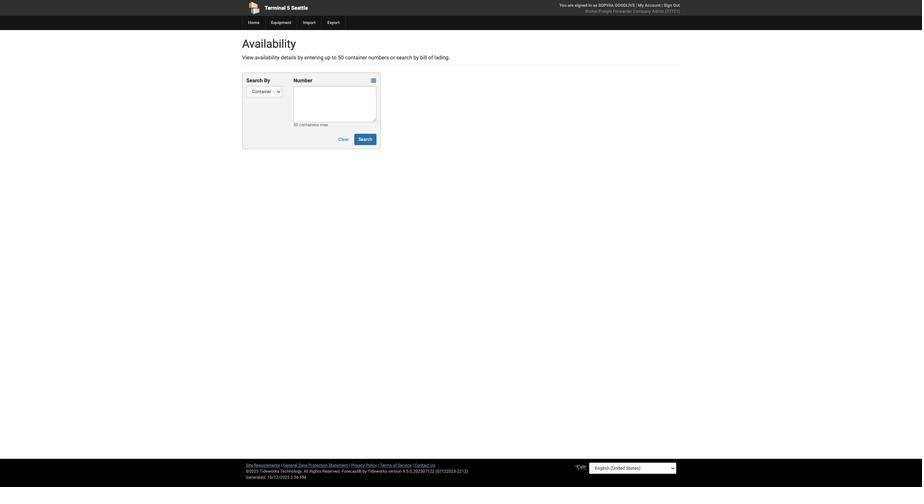 Task type: describe. For each thing, give the bounding box(es) containing it.
by inside site requirements | general data protection statement | privacy policy | terms of service | contact us ©2023 tideworks technology. all rights reserved. forecast® by tideworks version 9.5.0.202307122 (07122023-2212) generated: 10/12/2023 2:36 pm
[[363, 469, 367, 474]]

privacy
[[351, 463, 365, 468]]

search button
[[355, 134, 377, 145]]

site requirements | general data protection statement | privacy policy | terms of service | contact us ©2023 tideworks technology. all rights reserved. forecast® by tideworks version 9.5.0.202307122 (07122023-2212) generated: 10/12/2023 2:36 pm
[[246, 463, 468, 480]]

max
[[320, 123, 328, 127]]

terminal
[[265, 5, 286, 11]]

export link
[[322, 16, 346, 30]]

my account link
[[638, 3, 661, 8]]

0 horizontal spatial by
[[298, 55, 303, 61]]

rights
[[310, 469, 322, 474]]

data
[[299, 463, 307, 468]]

out
[[674, 3, 680, 8]]

version
[[388, 469, 402, 474]]

| left "my"
[[636, 3, 637, 8]]

50 containers max
[[294, 123, 328, 127]]

my
[[638, 3, 644, 8]]

(07122023-
[[436, 469, 457, 474]]

| left sign
[[662, 3, 663, 8]]

sophia
[[599, 3, 614, 8]]

export
[[328, 20, 340, 25]]

terminal 5 seattle
[[265, 5, 308, 11]]

reserved.
[[323, 469, 341, 474]]

availability
[[255, 55, 280, 61]]

up
[[325, 55, 331, 61]]

2 horizontal spatial by
[[414, 55, 419, 61]]

site requirements link
[[246, 463, 280, 468]]

you are signed in as sophia goodlive | my account | sign out broker/freight forwarder company admin (57721)
[[560, 3, 680, 14]]

numbers
[[369, 55, 389, 61]]

terms of service link
[[380, 463, 412, 468]]

of inside site requirements | general data protection statement | privacy policy | terms of service | contact us ©2023 tideworks technology. all rights reserved. forecast® by tideworks version 9.5.0.202307122 (07122023-2212) generated: 10/12/2023 2:36 pm
[[393, 463, 397, 468]]

forecast®
[[342, 469, 362, 474]]

2212)
[[457, 469, 468, 474]]

in
[[589, 3, 592, 8]]

| up tideworks
[[378, 463, 379, 468]]

statement
[[329, 463, 348, 468]]

admin
[[653, 9, 665, 14]]

bill
[[420, 55, 427, 61]]

search by
[[246, 77, 270, 83]]

or
[[391, 55, 395, 61]]

contact us link
[[415, 463, 436, 468]]

view availability details by entering up to 50 container numbers or search by bill of lading.
[[242, 55, 450, 61]]

terms
[[380, 463, 392, 468]]

| up forecast®
[[349, 463, 350, 468]]

privacy policy link
[[351, 463, 377, 468]]

availability
[[242, 37, 296, 50]]

site
[[246, 463, 253, 468]]



Task type: vqa. For each thing, say whether or not it's contained in the screenshot.
Don't have an account? Sign up »
no



Task type: locate. For each thing, give the bounding box(es) containing it.
1 horizontal spatial 50
[[338, 55, 344, 61]]

tideworks
[[368, 469, 387, 474]]

| left general
[[281, 463, 282, 468]]

of up version
[[393, 463, 397, 468]]

50 right 'to'
[[338, 55, 344, 61]]

1 horizontal spatial search
[[359, 137, 373, 142]]

general data protection statement link
[[283, 463, 348, 468]]

1 horizontal spatial of
[[429, 55, 433, 61]]

0 vertical spatial 50
[[338, 55, 344, 61]]

protection
[[308, 463, 328, 468]]

signed
[[575, 3, 588, 8]]

by down privacy policy link
[[363, 469, 367, 474]]

sign
[[664, 3, 673, 8]]

entering
[[305, 55, 324, 61]]

1 vertical spatial search
[[359, 137, 373, 142]]

10/12/2023
[[267, 475, 290, 480]]

search inside button
[[359, 137, 373, 142]]

| up 9.5.0.202307122
[[413, 463, 414, 468]]

1 horizontal spatial by
[[363, 469, 367, 474]]

search
[[246, 77, 263, 83], [359, 137, 373, 142]]

containers
[[299, 123, 319, 127]]

©2023 tideworks
[[246, 469, 279, 474]]

as
[[593, 3, 598, 8]]

broker/freight
[[586, 9, 613, 14]]

generated:
[[246, 475, 266, 480]]

of
[[429, 55, 433, 61], [393, 463, 397, 468]]

1 vertical spatial of
[[393, 463, 397, 468]]

equipment link
[[265, 16, 297, 30]]

clear button
[[335, 134, 353, 145]]

0 horizontal spatial of
[[393, 463, 397, 468]]

lading.
[[435, 55, 450, 61]]

seattle
[[291, 5, 308, 11]]

view
[[242, 55, 254, 61]]

by
[[298, 55, 303, 61], [414, 55, 419, 61], [363, 469, 367, 474]]

to
[[332, 55, 337, 61]]

search for search by
[[246, 77, 263, 83]]

home
[[248, 20, 260, 25]]

are
[[568, 3, 574, 8]]

all
[[304, 469, 309, 474]]

0 horizontal spatial 50
[[294, 123, 298, 127]]

home link
[[242, 16, 265, 30]]

0 vertical spatial of
[[429, 55, 433, 61]]

contact
[[415, 463, 430, 468]]

by left bill
[[414, 55, 419, 61]]

Number text field
[[294, 86, 377, 122]]

you
[[560, 3, 567, 8]]

show list image
[[371, 78, 376, 84]]

of right bill
[[429, 55, 433, 61]]

general
[[283, 463, 298, 468]]

forwarder
[[614, 9, 633, 14]]

0 vertical spatial search
[[246, 77, 263, 83]]

import
[[303, 20, 316, 25]]

details
[[281, 55, 297, 61]]

equipment
[[271, 20, 292, 25]]

policy
[[366, 463, 377, 468]]

0 horizontal spatial search
[[246, 77, 263, 83]]

search right clear
[[359, 137, 373, 142]]

technology.
[[280, 469, 303, 474]]

by right details
[[298, 55, 303, 61]]

|
[[636, 3, 637, 8], [662, 3, 663, 8], [281, 463, 282, 468], [349, 463, 350, 468], [378, 463, 379, 468], [413, 463, 414, 468]]

2:36
[[291, 475, 299, 480]]

company
[[634, 9, 651, 14]]

50
[[338, 55, 344, 61], [294, 123, 298, 127]]

import link
[[297, 16, 322, 30]]

search
[[397, 55, 412, 61]]

clear
[[339, 137, 349, 142]]

container
[[345, 55, 367, 61]]

by
[[264, 77, 270, 83]]

50 left containers
[[294, 123, 298, 127]]

number
[[294, 77, 313, 83]]

search for search
[[359, 137, 373, 142]]

service
[[398, 463, 412, 468]]

pm
[[300, 475, 306, 480]]

sign out link
[[664, 3, 680, 8]]

9.5.0.202307122
[[403, 469, 435, 474]]

5
[[287, 5, 290, 11]]

account
[[645, 3, 661, 8]]

(57721)
[[666, 9, 680, 14]]

us
[[431, 463, 436, 468]]

requirements
[[254, 463, 280, 468]]

search left by
[[246, 77, 263, 83]]

terminal 5 seattle link
[[242, 0, 418, 16]]

goodlive
[[615, 3, 635, 8]]

1 vertical spatial 50
[[294, 123, 298, 127]]



